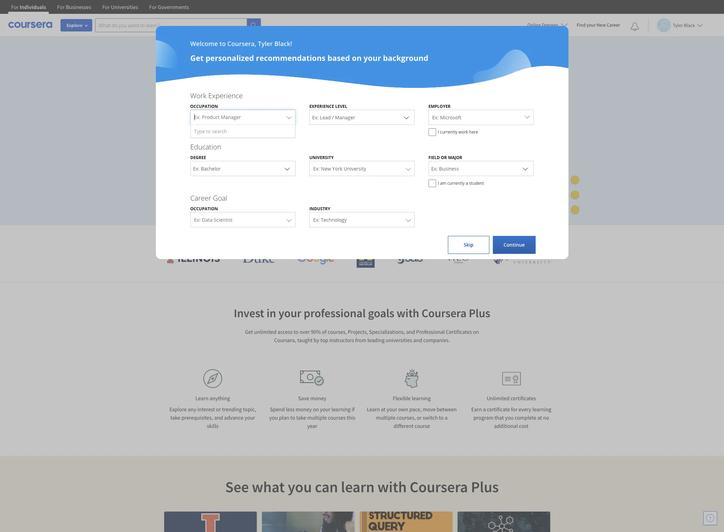 Task type: vqa. For each thing, say whether or not it's contained in the screenshot.
"Coursera," in the "OnboardingModal" dialog
yes



Task type: locate. For each thing, give the bounding box(es) containing it.
1 vertical spatial certificate
[[487, 406, 510, 413]]

1 vertical spatial i
[[438, 180, 439, 186]]

courses, inside get unlimited access to over 90% of courses, projects, specializations, and professional certificates on coursera, taught by top instructors from leading universities and companies.
[[328, 328, 347, 335]]

flexible learning image
[[400, 369, 424, 388]]

1 vertical spatial plus
[[469, 306, 491, 320]]

0 horizontal spatial new
[[321, 165, 331, 172]]

a inside dialog
[[466, 180, 468, 186]]

0 vertical spatial unlimited
[[162, 96, 196, 106]]

work
[[190, 91, 207, 100]]

new left york
[[321, 165, 331, 172]]

your
[[587, 22, 596, 28], [364, 53, 381, 63], [162, 120, 178, 130], [279, 306, 302, 320], [320, 406, 331, 413], [387, 406, 398, 413], [245, 414, 255, 421]]

or inside education element
[[441, 155, 447, 161]]

by
[[314, 337, 320, 344]]

ex: inside education element
[[313, 165, 320, 172]]

currently left work
[[440, 129, 458, 135]]

skip
[[464, 241, 474, 248]]

1 vertical spatial access
[[278, 328, 293, 335]]

cost
[[520, 422, 529, 429]]

i right i currently work here checkbox
[[438, 129, 439, 135]]

0 vertical spatial access
[[198, 96, 221, 106]]

start 7-day free trial
[[173, 170, 223, 177]]

2 horizontal spatial learning
[[533, 406, 552, 413]]

free
[[201, 170, 211, 177]]

unlimited up that
[[487, 395, 510, 402]]

unlimited inside unlimited access to 7,000+ world-class courses, hands-on projects, and job-ready certificate programs—all included in your subscription
[[162, 96, 196, 106]]

get
[[190, 53, 204, 63], [245, 328, 253, 335]]

1 horizontal spatial leading
[[368, 337, 385, 344]]

2 vertical spatial a
[[445, 414, 448, 421]]

ex: left product
[[194, 114, 201, 120]]

student
[[470, 180, 484, 186]]

your inside spend less money on your learning if you plan to take multiple courses this year
[[320, 406, 331, 413]]

1 vertical spatial occupation
[[190, 206, 218, 212]]

ex: left data
[[194, 217, 201, 223]]

take right plan
[[297, 414, 306, 421]]

learning inside earn a certificate for every learning program that you complete at no additional cost
[[533, 406, 552, 413]]

universities inside get unlimited access to over 90% of courses, projects, specializations, and professional certificates on coursera, taught by top instructors from leading universities and companies.
[[386, 337, 413, 344]]

1 horizontal spatial access
[[278, 328, 293, 335]]

1 horizontal spatial coursera,
[[274, 337, 297, 344]]

unlimited
[[254, 328, 277, 335]]

with right the 'companies' at the right top of the page
[[428, 230, 445, 242]]

career goal element
[[184, 193, 541, 231]]

occupation down work
[[190, 103, 218, 109]]

0 vertical spatial learn
[[196, 395, 209, 402]]

projects,
[[348, 328, 368, 335]]

0 horizontal spatial leading
[[290, 230, 319, 242]]

leading
[[290, 230, 319, 242], [368, 337, 385, 344]]

on inside spend less money on your learning if you plan to take multiple courses this year
[[313, 406, 319, 413]]

course
[[415, 422, 430, 429]]

over
[[300, 328, 310, 335]]

1 horizontal spatial take
[[297, 414, 306, 421]]

and down the professional on the bottom right of the page
[[414, 337, 423, 344]]

to right plan
[[291, 414, 295, 421]]

or right field
[[441, 155, 447, 161]]

on inside get unlimited access to over 90% of courses, projects, specializations, and professional certificates on coursera, taught by top instructors from leading universities and companies.
[[473, 328, 479, 335]]

1 vertical spatial coursera
[[422, 306, 467, 320]]

1 horizontal spatial certificate
[[487, 406, 510, 413]]

explore
[[170, 406, 187, 413]]

1 horizontal spatial chevron down image
[[522, 164, 530, 173]]

and inside unlimited access to 7,000+ world-class courses, hands-on projects, and job-ready certificate programs—all included in your subscription
[[194, 108, 208, 118]]

courses, up instructors
[[328, 328, 347, 335]]

switch
[[423, 414, 438, 421]]

learning for spend less money on your learning if you plan to take multiple courses this year
[[332, 406, 351, 413]]

2 horizontal spatial a
[[483, 406, 486, 413]]

get left unlimited
[[245, 328, 253, 335]]

1 vertical spatial a
[[483, 406, 486, 413]]

ex: left york
[[313, 165, 320, 172]]

on inside unlimited access to 7,000+ world-class courses, hands-on projects, and job-ready certificate programs—all included in your subscription
[[356, 96, 365, 106]]

your up over
[[279, 306, 302, 320]]

certificates
[[446, 328, 472, 335]]

see
[[225, 477, 249, 496]]

coursera, inside get unlimited access to over 90% of courses, projects, specializations, and professional certificates on coursera, taught by top instructors from leading universities and companies.
[[274, 337, 297, 344]]

technology
[[321, 217, 347, 223]]

unlimited access to 7,000+ world-class courses, hands-on projects, and job-ready certificate programs—all included in your subscription
[[162, 96, 373, 130]]

work
[[459, 129, 469, 135]]

2 vertical spatial plus
[[471, 477, 499, 496]]

unlimited certificates image
[[502, 372, 521, 386]]

ex: product manager
[[194, 114, 241, 120]]

get inside "onboardingmodal" dialog
[[190, 53, 204, 63]]

ready
[[223, 108, 243, 118]]

leading up 'google' image in the top of the page
[[290, 230, 319, 242]]

2 vertical spatial coursera
[[410, 477, 468, 496]]

None search field
[[95, 18, 261, 32]]

2 for from the left
[[57, 3, 65, 10]]

0 vertical spatial money
[[311, 395, 327, 402]]

google image
[[297, 252, 335, 265]]

flexible learning
[[393, 395, 431, 402]]

for left individuals
[[11, 3, 19, 10]]

learning up "pace,"
[[412, 395, 431, 402]]

1 i from the top
[[438, 129, 439, 135]]

1 vertical spatial learn
[[367, 406, 380, 413]]

1 vertical spatial leading
[[368, 337, 385, 344]]

1 vertical spatial with
[[397, 306, 420, 320]]

0 horizontal spatial you
[[270, 414, 278, 421]]

to up ready
[[223, 96, 231, 106]]

0 vertical spatial leading
[[290, 230, 319, 242]]

take down the explore
[[171, 414, 181, 421]]

learning for earn a certificate for every learning program that you complete at no additional cost
[[533, 406, 552, 413]]

move
[[423, 406, 436, 413]]

certificate
[[245, 108, 280, 118], [487, 406, 510, 413]]

plus for invest in your professional goals with coursera plus
[[469, 306, 491, 320]]

a down between
[[445, 414, 448, 421]]

1 multiple from the left
[[308, 414, 327, 421]]

career left show notifications image
[[607, 22, 621, 28]]

2 vertical spatial courses,
[[397, 414, 416, 421]]

0 vertical spatial currently
[[440, 129, 458, 135]]

your left background
[[364, 53, 381, 63]]

0 horizontal spatial multiple
[[308, 414, 327, 421]]

90%
[[311, 328, 321, 335]]

1 vertical spatial courses,
[[328, 328, 347, 335]]

multiple up year
[[308, 414, 327, 421]]

personalized
[[206, 53, 254, 63]]

universities down specializations,
[[386, 337, 413, 344]]

coursera, up personalized
[[228, 39, 257, 48]]

0 vertical spatial coursera,
[[228, 39, 257, 48]]

currently right am
[[448, 180, 465, 186]]

learn up interest
[[196, 395, 209, 402]]

coursera for invest in your professional goals with coursera plus
[[422, 306, 467, 320]]

product
[[202, 114, 220, 120]]

university right york
[[344, 165, 367, 172]]

and up subscription
[[194, 108, 208, 118]]

money right the save
[[311, 395, 327, 402]]

0 vertical spatial new
[[597, 22, 606, 28]]

1 vertical spatial universities
[[386, 337, 413, 344]]

for left "businesses"
[[57, 3, 65, 10]]

at left no
[[538, 414, 543, 421]]

0 horizontal spatial learn
[[196, 395, 209, 402]]

learn at your own pace, move between multiple courses, or switch to a different course
[[367, 406, 457, 429]]

get inside get unlimited access to over 90% of courses, projects, specializations, and professional certificates on coursera, taught by top instructors from leading universities and companies.
[[245, 328, 253, 335]]

1 horizontal spatial at
[[538, 414, 543, 421]]

learn inside learn at your own pace, move between multiple courses, or switch to a different course
[[367, 406, 380, 413]]

2 i from the top
[[438, 180, 439, 186]]

day
[[191, 170, 199, 177]]

save money image
[[300, 371, 325, 387]]

0 horizontal spatial certificate
[[245, 108, 280, 118]]

occupation inside work experience element
[[190, 103, 218, 109]]

a left student
[[466, 180, 468, 186]]

2 vertical spatial with
[[378, 477, 407, 496]]

education
[[190, 142, 221, 152]]

1 horizontal spatial experience
[[310, 103, 334, 109]]

ex: down the "industry"
[[313, 217, 320, 223]]

can
[[315, 477, 338, 496]]

multiple inside learn at your own pace, move between multiple courses, or switch to a different course
[[376, 414, 396, 421]]

hec paris image
[[446, 251, 470, 265]]

Occupation text field
[[194, 111, 283, 125]]

1 take from the left
[[171, 414, 181, 421]]

i for i currently work here
[[438, 129, 439, 135]]

education element
[[184, 142, 541, 191]]

occupation for work
[[190, 103, 218, 109]]

that
[[495, 414, 504, 421]]

learning up no
[[533, 406, 552, 413]]

courses, up the different
[[397, 414, 416, 421]]

1 horizontal spatial universities
[[386, 337, 413, 344]]

see what you can learn with coursera plus
[[225, 477, 499, 496]]

for for governments
[[149, 3, 157, 10]]

7,000+
[[233, 96, 256, 106]]

you down spend
[[270, 414, 278, 421]]

2 occupation from the top
[[190, 206, 218, 212]]

to right type in the top left of the page
[[206, 128, 211, 135]]

1 vertical spatial money
[[296, 406, 312, 413]]

occupation
[[190, 103, 218, 109], [190, 206, 218, 212]]

1 vertical spatial unlimited
[[487, 395, 510, 402]]

1 vertical spatial get
[[245, 328, 253, 335]]

1 horizontal spatial learn
[[367, 406, 380, 413]]

0 vertical spatial courses,
[[300, 96, 329, 106]]

coursera plus image
[[162, 64, 267, 74]]

1 vertical spatial currently
[[448, 180, 465, 186]]

1 vertical spatial at
[[538, 414, 543, 421]]

new right find
[[597, 22, 606, 28]]

coursera image
[[8, 19, 52, 31]]

on up included
[[356, 96, 365, 106]]

access up job-
[[198, 96, 221, 106]]

to left over
[[294, 328, 299, 335]]

1 chevron down image from the left
[[283, 164, 292, 173]]

to down between
[[439, 414, 444, 421]]

2 multiple from the left
[[376, 414, 396, 421]]

4 for from the left
[[149, 3, 157, 10]]

1 horizontal spatial a
[[466, 180, 468, 186]]

for for individuals
[[11, 3, 19, 10]]

scientist
[[214, 217, 233, 223]]

$59 /month, cancel anytime
[[162, 154, 228, 160]]

learn
[[196, 395, 209, 402], [367, 406, 380, 413]]

chevron down image for degree
[[283, 164, 292, 173]]

ex: for ex: product manager
[[194, 114, 201, 120]]

0 horizontal spatial universities
[[321, 230, 365, 242]]

chevron down image
[[283, 164, 292, 173], [522, 164, 530, 173]]

career left 'goal'
[[190, 193, 211, 203]]

1 for from the left
[[11, 3, 19, 10]]

1 horizontal spatial get
[[245, 328, 253, 335]]

coursera for see what you can learn with coursera plus
[[410, 477, 468, 496]]

a
[[466, 180, 468, 186], [483, 406, 486, 413], [445, 414, 448, 421]]

0 vertical spatial at
[[381, 406, 386, 413]]

a inside earn a certificate for every learning program that you complete at no additional cost
[[483, 406, 486, 413]]

experience
[[209, 91, 243, 100], [310, 103, 334, 109]]

2 take from the left
[[297, 414, 306, 421]]

0 horizontal spatial access
[[198, 96, 221, 106]]

at left own
[[381, 406, 386, 413]]

with right learn
[[378, 477, 407, 496]]

3 for from the left
[[102, 3, 110, 10]]

1 vertical spatial coursera,
[[274, 337, 297, 344]]

0 horizontal spatial career
[[190, 193, 211, 203]]

courses, up programs—all
[[300, 96, 329, 106]]

learn for learn anything
[[196, 395, 209, 402]]

on down save money on the bottom left
[[313, 406, 319, 413]]

banner navigation
[[6, 0, 195, 19]]

1 vertical spatial in
[[267, 306, 276, 320]]

in inside unlimited access to 7,000+ world-class courses, hands-on projects, and job-ready certificate programs—all included in your subscription
[[367, 108, 373, 118]]

0 horizontal spatial coursera,
[[228, 39, 257, 48]]

your down the topic, in the bottom left of the page
[[245, 414, 255, 421]]

certificate down the world- at the left top of page
[[245, 108, 280, 118]]

or up "course"
[[417, 414, 422, 421]]

1 horizontal spatial in
[[367, 108, 373, 118]]

coursera, inside "onboardingmodal" dialog
[[228, 39, 257, 48]]

you left can
[[288, 477, 312, 496]]

help center image
[[707, 514, 715, 522]]

1 horizontal spatial learning
[[412, 395, 431, 402]]

0 vertical spatial plus
[[485, 230, 501, 242]]

plan
[[279, 414, 290, 421]]

to inside get unlimited access to over 90% of courses, projects, specializations, and professional certificates on coursera, taught by top instructors from leading universities and companies.
[[294, 328, 299, 335]]

hands-
[[331, 96, 356, 106]]

ex: for ex: microsoft
[[433, 114, 439, 121]]

i for i am currently a student
[[438, 180, 439, 186]]

1 horizontal spatial unlimited
[[487, 395, 510, 402]]

learn right if
[[367, 406, 380, 413]]

on right based
[[352, 53, 362, 63]]

with
[[428, 230, 445, 242], [397, 306, 420, 320], [378, 477, 407, 496]]

coursera, left taught
[[274, 337, 297, 344]]

on
[[352, 53, 362, 63], [356, 96, 365, 106], [473, 328, 479, 335], [313, 406, 319, 413]]

0 vertical spatial get
[[190, 53, 204, 63]]

0 vertical spatial experience
[[209, 91, 243, 100]]

I currently work here checkbox
[[429, 128, 436, 136]]

currently
[[440, 129, 458, 135], [448, 180, 465, 186]]

0 horizontal spatial learning
[[332, 406, 351, 413]]

0 horizontal spatial at
[[381, 406, 386, 413]]

0 vertical spatial occupation
[[190, 103, 218, 109]]

coursera,
[[228, 39, 257, 48], [274, 337, 297, 344]]

money down the save
[[296, 406, 312, 413]]

ex: for ex: technology
[[313, 217, 320, 223]]

advance
[[224, 414, 244, 421]]

0 vertical spatial career
[[607, 22, 621, 28]]

0 vertical spatial i
[[438, 129, 439, 135]]

occupation inside 'career goal' element
[[190, 206, 218, 212]]

to up personalized
[[220, 39, 226, 48]]

2 horizontal spatial you
[[505, 414, 514, 421]]

1 horizontal spatial new
[[597, 22, 606, 28]]

for
[[11, 3, 19, 10], [57, 3, 65, 10], [102, 3, 110, 10], [149, 3, 157, 10]]

in right included
[[367, 108, 373, 118]]

start 7-day free trial button
[[162, 165, 234, 181]]

am
[[440, 180, 447, 186]]

ex: down the employer
[[433, 114, 439, 121]]

1 occupation from the top
[[190, 103, 218, 109]]

leading inside get unlimited access to over 90% of courses, projects, specializations, and professional certificates on coursera, taught by top instructors from leading universities and companies.
[[368, 337, 385, 344]]

between
[[437, 406, 457, 413]]

your up courses
[[320, 406, 331, 413]]

get for get unlimited access to over 90% of courses, projects, specializations, and professional certificates on coursera, taught by top instructors from leading universities and companies.
[[245, 328, 253, 335]]

certificate up that
[[487, 406, 510, 413]]

instructors
[[330, 337, 355, 344]]

less
[[286, 406, 295, 413]]

what
[[252, 477, 285, 496]]

i left am
[[438, 180, 439, 186]]

earn a certificate for every learning program that you complete at no additional cost
[[472, 406, 552, 429]]

your inside "onboardingmodal" dialog
[[364, 53, 381, 63]]

career goal
[[190, 193, 227, 203]]

with for goals
[[397, 306, 420, 320]]

i
[[438, 129, 439, 135], [438, 180, 439, 186]]

currently inside work experience element
[[440, 129, 458, 135]]

access inside unlimited access to 7,000+ world-class courses, hands-on projects, and job-ready certificate programs—all included in your subscription
[[198, 96, 221, 106]]

your inside explore any interest or trending topic, take prerequisites, and advance your skills
[[245, 414, 255, 421]]

experience up ready
[[209, 91, 243, 100]]

and up the skills
[[214, 414, 223, 421]]

every
[[519, 406, 532, 413]]

learning inside spend less money on your learning if you plan to take multiple courses this year
[[332, 406, 351, 413]]

and left the professional on the bottom right of the page
[[407, 328, 416, 335]]

take
[[171, 414, 181, 421], [297, 414, 306, 421]]

a right "earn"
[[483, 406, 486, 413]]

1 vertical spatial university
[[344, 165, 367, 172]]

at inside learn at your own pace, move between multiple courses, or switch to a different course
[[381, 406, 386, 413]]

in
[[367, 108, 373, 118], [267, 306, 276, 320]]

or
[[441, 155, 447, 161], [162, 186, 168, 192], [216, 406, 221, 413], [417, 414, 422, 421]]

chevron down image for field or major
[[522, 164, 530, 173]]

i currently work here
[[438, 129, 479, 135]]

get down welcome
[[190, 53, 204, 63]]

learning up courses
[[332, 406, 351, 413]]

in up unlimited
[[267, 306, 276, 320]]

leading teams: developing as a leader. university of illinois at urbana-champaign. course element
[[164, 512, 257, 532]]

with for learn
[[378, 477, 407, 496]]

your down the "projects,"
[[162, 120, 178, 130]]

university up york
[[310, 155, 334, 161]]

0 horizontal spatial get
[[190, 53, 204, 63]]

experience left level
[[310, 103, 334, 109]]

top
[[321, 337, 329, 344]]

0 vertical spatial university
[[310, 155, 334, 161]]

with right the goals
[[397, 306, 420, 320]]

learning
[[412, 395, 431, 402], [332, 406, 351, 413], [533, 406, 552, 413]]

your left own
[[387, 406, 398, 413]]

2 chevron down image from the left
[[522, 164, 530, 173]]

for left governments
[[149, 3, 157, 10]]

the structured query language (sql). university of colorado boulder. course element
[[360, 512, 453, 532]]

on right certificates
[[473, 328, 479, 335]]

invest
[[234, 306, 264, 320]]

universities
[[321, 230, 365, 242], [386, 337, 413, 344]]

for left universities
[[102, 3, 110, 10]]

0 horizontal spatial unlimited
[[162, 96, 196, 106]]

you inside spend less money on your learning if you plan to take multiple courses this year
[[270, 414, 278, 421]]

0 horizontal spatial university
[[310, 155, 334, 161]]

if
[[352, 406, 355, 413]]

find your new career link
[[574, 21, 624, 29]]

1 vertical spatial new
[[321, 165, 331, 172]]

1 horizontal spatial multiple
[[376, 414, 396, 421]]

you up additional
[[505, 414, 514, 421]]

get for get personalized recommendations based on your background
[[190, 53, 204, 63]]

0 horizontal spatial experience
[[209, 91, 243, 100]]

or down anything
[[216, 406, 221, 413]]

0 horizontal spatial a
[[445, 414, 448, 421]]

for businesses
[[57, 3, 91, 10]]

1 vertical spatial career
[[190, 193, 211, 203]]

unlimited up the "projects,"
[[162, 96, 196, 106]]

get unlimited access to over 90% of courses, projects, specializations, and professional certificates on coursera, taught by top instructors from leading universities and companies.
[[245, 328, 479, 344]]

0 vertical spatial certificate
[[245, 108, 280, 118]]

save
[[298, 395, 310, 402]]

0 vertical spatial a
[[466, 180, 468, 186]]

access left over
[[278, 328, 293, 335]]

1 vertical spatial experience
[[310, 103, 334, 109]]

occupation up data
[[190, 206, 218, 212]]

0 horizontal spatial chevron down image
[[283, 164, 292, 173]]

universities down technology
[[321, 230, 365, 242]]

professional
[[304, 306, 366, 320]]

you inside earn a certificate for every learning program that you complete at no additional cost
[[505, 414, 514, 421]]

leading down specializations,
[[368, 337, 385, 344]]

courses,
[[300, 96, 329, 106], [328, 328, 347, 335], [397, 414, 416, 421]]

interest
[[198, 406, 215, 413]]

multiple inside spend less money on your learning if you plan to take multiple courses this year
[[308, 414, 327, 421]]

learn
[[341, 477, 375, 496]]

money inside spend less money on your learning if you plan to take multiple courses this year
[[296, 406, 312, 413]]

0 vertical spatial in
[[367, 108, 373, 118]]

0 horizontal spatial take
[[171, 414, 181, 421]]

multiple up the different
[[376, 414, 396, 421]]



Task type: describe. For each thing, give the bounding box(es) containing it.
on inside dialog
[[352, 53, 362, 63]]

courses, inside unlimited access to 7,000+ world-class courses, hands-on projects, and job-ready certificate programs—all included in your subscription
[[300, 96, 329, 106]]

individuals
[[20, 3, 46, 10]]

save money
[[298, 395, 327, 402]]

find your new career
[[577, 22, 621, 28]]

invest in your professional goals with coursera plus
[[234, 306, 491, 320]]

earn
[[472, 406, 482, 413]]

world-
[[258, 96, 281, 106]]

0 vertical spatial universities
[[321, 230, 365, 242]]

new inside education element
[[321, 165, 331, 172]]

1 horizontal spatial university
[[344, 165, 367, 172]]

ex: for ex: new york university
[[313, 165, 320, 172]]

no
[[544, 414, 550, 421]]

0 vertical spatial coursera
[[447, 230, 483, 242]]

professional
[[417, 328, 445, 335]]

companies.
[[424, 337, 450, 344]]

career inside "onboardingmodal" dialog
[[190, 193, 211, 203]]

get personalized recommendations based on your background
[[190, 53, 429, 63]]

trending
[[222, 406, 242, 413]]

based
[[328, 53, 350, 63]]

type
[[194, 128, 205, 135]]

unlimited for unlimited access to 7,000+ world-class courses, hands-on projects, and job-ready certificate programs—all included in your subscription
[[162, 96, 196, 106]]

access inside get unlimited access to over 90% of courses, projects, specializations, and professional certificates on coursera, taught by top instructors from leading universities and companies.
[[278, 328, 293, 335]]

1 horizontal spatial you
[[288, 477, 312, 496]]

start
[[173, 170, 185, 177]]

field or major
[[429, 155, 463, 161]]

subscription
[[180, 120, 224, 130]]

certificate inside unlimited access to 7,000+ world-class courses, hands-on projects, and job-ready certificate programs—all included in your subscription
[[245, 108, 280, 118]]

sas image
[[397, 253, 424, 264]]

/month,
[[170, 154, 190, 160]]

or inside learn at your own pace, move between multiple courses, or switch to a different course
[[417, 414, 422, 421]]

pace,
[[410, 406, 422, 413]]

businesses
[[66, 3, 91, 10]]

york
[[333, 165, 343, 172]]

or down $59
[[162, 186, 168, 192]]

learn for learn at your own pace, move between multiple courses, or switch to a different course
[[367, 406, 380, 413]]

experience level
[[310, 103, 348, 109]]

projects,
[[162, 108, 192, 118]]

unlimited for unlimited certificates
[[487, 395, 510, 402]]

for for universities
[[102, 3, 110, 10]]

complete
[[515, 414, 537, 421]]

duke university image
[[243, 252, 275, 263]]

explore any interest or trending topic, take prerequisites, and advance your skills
[[170, 406, 256, 429]]

unlimited certificates
[[487, 395, 537, 402]]

take inside explore any interest or trending topic, take prerequisites, and advance your skills
[[171, 414, 181, 421]]

certificate inside earn a certificate for every learning program that you complete at no additional cost
[[487, 406, 510, 413]]

I am currently a student checkbox
[[429, 180, 436, 187]]

field
[[429, 155, 440, 161]]

introduction to programming with python and java. university of pennsylvania. specialization (4 courses) element
[[458, 512, 551, 532]]

manager
[[221, 114, 241, 120]]

chevron down image
[[403, 113, 411, 121]]

here
[[470, 129, 479, 135]]

ex: microsoft
[[433, 114, 462, 121]]

0 vertical spatial with
[[428, 230, 445, 242]]

learn anything image
[[203, 369, 222, 388]]

for governments
[[149, 3, 189, 10]]

level
[[336, 103, 348, 109]]

university of illinois at urbana-champaign image
[[167, 253, 221, 264]]

courses, inside learn at your own pace, move between multiple courses, or switch to a different course
[[397, 414, 416, 421]]

any
[[188, 406, 196, 413]]

university of michigan image
[[357, 249, 375, 268]]

continue
[[504, 241, 525, 248]]

spend
[[270, 406, 285, 413]]

for
[[511, 406, 518, 413]]

goal
[[213, 193, 227, 203]]

black!
[[275, 39, 292, 48]]

to inside spend less money on your learning if you plan to take multiple courses this year
[[291, 414, 295, 421]]

Occupation field
[[191, 110, 295, 125]]

ex: technology
[[313, 217, 347, 223]]

for individuals
[[11, 3, 46, 10]]

onboardingmodal dialog
[[0, 0, 725, 532]]

welcome
[[190, 39, 218, 48]]

ex: for ex: data scientist
[[194, 217, 201, 223]]

major
[[448, 155, 463, 161]]

to inside work experience element
[[206, 128, 211, 135]]

cancel
[[191, 154, 206, 160]]

take inside spend less money on your learning if you plan to take multiple courses this year
[[297, 414, 306, 421]]

continue button
[[493, 236, 536, 254]]

your right find
[[587, 22, 596, 28]]

johns hopkins university image
[[492, 252, 558, 265]]

anytime
[[208, 154, 228, 160]]

different
[[394, 422, 414, 429]]

this
[[347, 414, 356, 421]]

and up "university of michigan" image
[[367, 230, 382, 242]]

skills
[[207, 422, 219, 429]]

at inside earn a certificate for every learning program that you complete at no additional cost
[[538, 414, 543, 421]]

governments
[[158, 3, 189, 10]]

to inside unlimited access to 7,000+ world-class courses, hands-on projects, and job-ready certificate programs—all included in your subscription
[[223, 96, 231, 106]]

for universities
[[102, 3, 138, 10]]

work experience element
[[184, 91, 541, 139]]

currently inside education element
[[448, 180, 465, 186]]

i am currently a student
[[438, 180, 484, 186]]

to inside learn at your own pace, move between multiple courses, or switch to a different course
[[439, 414, 444, 421]]

7-
[[186, 170, 191, 177]]

leading universities and companies with coursera plus
[[288, 230, 501, 242]]

of
[[322, 328, 327, 335]]

industry
[[310, 206, 331, 212]]

specializations,
[[369, 328, 406, 335]]

for for businesses
[[57, 3, 65, 10]]

background
[[383, 53, 429, 63]]

and inside explore any interest or trending topic, take prerequisites, and advance your skills
[[214, 414, 223, 421]]

degree
[[190, 155, 206, 161]]

a inside learn at your own pace, move between multiple courses, or switch to a different course
[[445, 414, 448, 421]]

job-
[[210, 108, 223, 118]]

python for everybody. university of michigan. specialization (5 courses) element
[[262, 512, 355, 532]]

0 horizontal spatial in
[[267, 306, 276, 320]]

your inside unlimited access to 7,000+ world-class courses, hands-on projects, and job-ready certificate programs—all included in your subscription
[[162, 120, 178, 130]]

show notifications image
[[631, 22, 640, 31]]

prerequisites,
[[182, 414, 213, 421]]

occupation for career
[[190, 206, 218, 212]]

universities
[[111, 3, 138, 10]]

taught
[[298, 337, 313, 344]]

your inside learn at your own pace, move between multiple courses, or switch to a different course
[[387, 406, 398, 413]]

skip button
[[448, 236, 490, 254]]

data
[[202, 217, 213, 223]]

certificates
[[511, 395, 537, 402]]

or inside explore any interest or trending topic, take prerequisites, and advance your skills
[[216, 406, 221, 413]]

search
[[212, 128, 227, 135]]

topic,
[[243, 406, 256, 413]]

employer
[[429, 103, 451, 109]]

1 horizontal spatial career
[[607, 22, 621, 28]]

plus for see what you can learn with coursera plus
[[471, 477, 499, 496]]

type to search
[[194, 128, 227, 135]]



